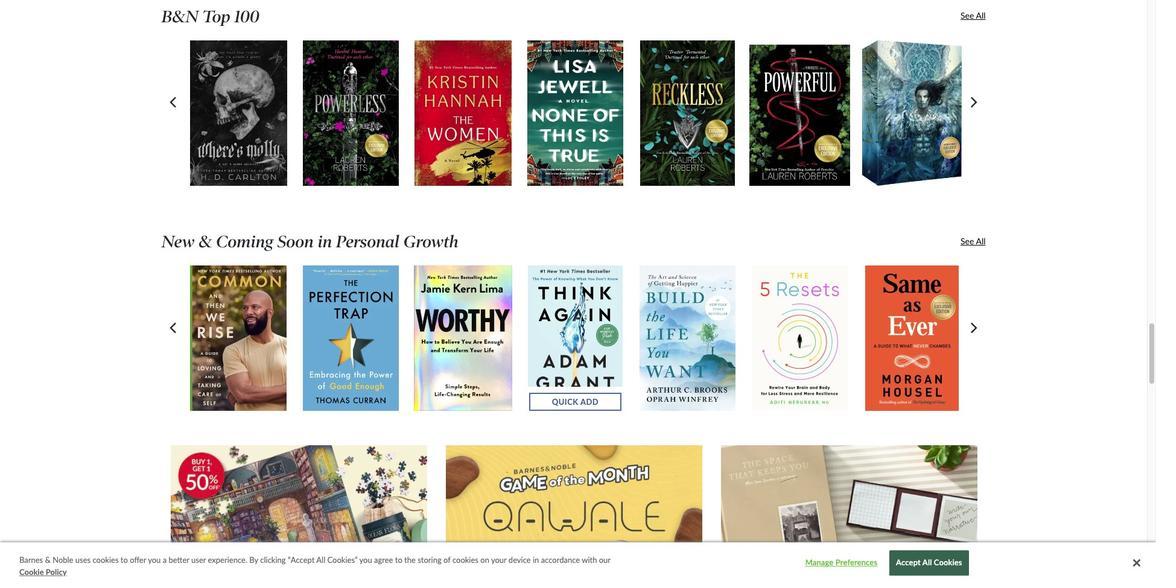 Task type: describe. For each thing, give the bounding box(es) containing it.
manage preferences button
[[804, 552, 880, 576]]

puzzles image
[[171, 445, 428, 584]]

on
[[481, 555, 490, 565]]

the
[[405, 555, 416, 565]]

title: and then we rise: a guide to loving and taking care of self, author: common image
[[190, 265, 288, 412]]

policy
[[46, 567, 67, 577]]

2 to from the left
[[395, 555, 403, 565]]

all inside barnes & noble uses cookies to offer you a better user experience. by clicking "accept all cookies" you agree to the storing of cookies on your device in accordance with our cookie policy
[[317, 555, 326, 565]]

add
[[581, 397, 599, 407]]

of
[[444, 555, 451, 565]]

quick add menu
[[170, 265, 978, 419]]

growth
[[404, 232, 459, 252]]

0 vertical spatial in
[[318, 232, 332, 252]]

personal
[[336, 232, 400, 252]]

title: none of this is true, author: lisa jewell image
[[527, 40, 624, 186]]

accordance
[[541, 555, 580, 565]]

barnes & noble game of the month: qawale image
[[446, 445, 703, 584]]

title: reckless (b&n exclusive edition), author: lauren roberts image
[[640, 40, 736, 186]]

1 you from the left
[[148, 555, 161, 565]]

clicking
[[260, 555, 286, 565]]

privacy alert dialog
[[0, 543, 1157, 584]]

title: the 5 resets: rewire your brain and body for less stress and more resilience, author: aditi nerurkar m.d. image
[[752, 265, 849, 412]]

quick add button
[[530, 393, 622, 411]]

manage
[[806, 558, 834, 568]]

title: the perfection trap: embracing the power of good enough, author: thomas curran image
[[302, 265, 400, 412]]

title: powerless (b&n exclusive edition), author: lauren roberts image
[[303, 40, 400, 186]]

featured products: the space that keeps you;  jeremiah brent set of 3 notebooks;   journal laccio 15x21 - 6x8 soft bordeaux​ image
[[721, 445, 978, 584]]

b&n
[[162, 6, 199, 26]]

in inside barnes & noble uses cookies to offer you a better user experience. by clicking "accept all cookies" you agree to the storing of cookies on your device in accordance with our cookie policy
[[533, 555, 539, 565]]

by
[[250, 555, 258, 565]]

with
[[582, 555, 597, 565]]

device
[[509, 555, 531, 565]]

better
[[169, 555, 189, 565]]

preferences
[[836, 558, 878, 568]]

quick add
[[552, 397, 599, 407]]

100
[[234, 6, 259, 26]]

& for barnes
[[45, 555, 51, 565]]

your
[[491, 555, 507, 565]]



Task type: locate. For each thing, give the bounding box(es) containing it.
title: think again: the power of knowing what you don't know (b&n exclusive edition), author: adam grant image
[[527, 265, 624, 412]]

0 vertical spatial see all
[[961, 11, 986, 21]]

0 horizontal spatial you
[[148, 555, 161, 565]]

1 vertical spatial see
[[961, 236, 975, 246]]

cookies right of
[[453, 555, 479, 565]]

1 see from the top
[[961, 11, 975, 21]]

in right device
[[533, 555, 539, 565]]

title: house of sky and breath (b&n exclusive edition) (crescent city series #2), author: sarah j. maas image
[[862, 40, 963, 186]]

0 vertical spatial see all link
[[821, 11, 986, 21]]

title: powerful: a powerless story (b&n exclusive edition), author: lauren roberts image
[[749, 44, 851, 186]]

2 you from the left
[[360, 555, 372, 565]]

"accept
[[288, 555, 315, 565]]

0 horizontal spatial to
[[121, 555, 128, 565]]

see all for b&n top 100
[[961, 11, 986, 21]]

barnes & noble uses cookies to offer you a better user experience. by clicking "accept all cookies" you agree to the storing of cookies on your device in accordance with our cookie policy
[[19, 555, 611, 577]]

title: worthy: how to believe you are enough and transform your life, author: jamie kern lima image
[[413, 265, 514, 412]]

in
[[318, 232, 332, 252], [533, 555, 539, 565]]

0 vertical spatial see
[[961, 11, 975, 21]]

0 horizontal spatial &
[[45, 555, 51, 565]]

menu
[[170, 40, 978, 186], [162, 445, 1157, 584]]

see for b&n top 100
[[961, 11, 975, 21]]

all
[[977, 11, 986, 21], [977, 236, 986, 246], [317, 555, 326, 565], [923, 558, 933, 568]]

you left "agree"
[[360, 555, 372, 565]]

& right 'new'
[[199, 232, 212, 252]]

0 horizontal spatial in
[[318, 232, 332, 252]]

cookie
[[19, 567, 44, 577]]

quick
[[552, 397, 579, 407]]

top
[[203, 6, 230, 26]]

see all link
[[821, 11, 986, 21], [821, 236, 986, 246]]

noble
[[53, 555, 73, 565]]

1 vertical spatial in
[[533, 555, 539, 565]]

see all for new & coming soon in personal growth
[[961, 236, 986, 246]]

in right soon
[[318, 232, 332, 252]]

title: same as ever: a guide to what never changes (b&n exclusive edition), author: morgan housel image
[[865, 265, 960, 412]]

experience.
[[208, 555, 248, 565]]

manage preferences
[[806, 558, 878, 568]]

our
[[599, 555, 611, 565]]

0 horizontal spatial cookies
[[93, 555, 119, 565]]

offer
[[130, 555, 146, 565]]

1 horizontal spatial to
[[395, 555, 403, 565]]

1 vertical spatial see all link
[[821, 236, 986, 246]]

accept all cookies
[[897, 558, 963, 568]]

&
[[199, 232, 212, 252], [45, 555, 51, 565]]

accept
[[897, 558, 921, 568]]

uses
[[75, 555, 91, 565]]

a
[[163, 555, 167, 565]]

cookies
[[935, 558, 963, 568]]

see
[[961, 11, 975, 21], [961, 236, 975, 246]]

1 cookies from the left
[[93, 555, 119, 565]]

1 see all link from the top
[[821, 11, 986, 21]]

2 cookies from the left
[[453, 555, 479, 565]]

to
[[121, 555, 128, 565], [395, 555, 403, 565]]

2 see all link from the top
[[821, 236, 986, 246]]

see all
[[961, 11, 986, 21], [961, 236, 986, 246]]

agree
[[374, 555, 393, 565]]

see for new & coming soon in personal growth
[[961, 236, 975, 246]]

cookies"
[[328, 555, 358, 565]]

0 vertical spatial &
[[199, 232, 212, 252]]

cookies
[[93, 555, 119, 565], [453, 555, 479, 565]]

1 vertical spatial menu
[[162, 445, 1157, 584]]

cookie policy link
[[19, 567, 67, 578]]

title: where's molly, author: h. d. carlton image
[[190, 40, 288, 186]]

1 horizontal spatial cookies
[[453, 555, 479, 565]]

to left the
[[395, 555, 403, 565]]

accept all cookies button
[[890, 551, 970, 576]]

all inside the accept all cookies button
[[923, 558, 933, 568]]

& for new
[[199, 232, 212, 252]]

title: the women: a novel, author: kristin hannah image
[[414, 40, 513, 186]]

coming
[[216, 232, 274, 252]]

see all link for new & coming soon in personal growth
[[821, 236, 986, 246]]

b&n top 100
[[162, 6, 259, 26]]

new
[[162, 232, 195, 252]]

0 vertical spatial menu
[[170, 40, 978, 186]]

1 see all from the top
[[961, 11, 986, 21]]

& inside barnes & noble uses cookies to offer you a better user experience. by clicking "accept all cookies" you agree to the storing of cookies on your device in accordance with our cookie policy
[[45, 555, 51, 565]]

you left a
[[148, 555, 161, 565]]

see all link for b&n top 100
[[821, 11, 986, 21]]

cookies right uses
[[93, 555, 119, 565]]

1 vertical spatial see all
[[961, 236, 986, 246]]

storing
[[418, 555, 442, 565]]

1 vertical spatial &
[[45, 555, 51, 565]]

2 see all from the top
[[961, 236, 986, 246]]

you
[[148, 555, 161, 565], [360, 555, 372, 565]]

to left offer
[[121, 555, 128, 565]]

barnes
[[19, 555, 43, 565]]

soon
[[278, 232, 314, 252]]

title: build the life you want: the art and science of getting happier, author: arthur c. brooks image
[[639, 265, 737, 412]]

1 horizontal spatial in
[[533, 555, 539, 565]]

user
[[191, 555, 206, 565]]

2 see from the top
[[961, 236, 975, 246]]

1 to from the left
[[121, 555, 128, 565]]

1 horizontal spatial &
[[199, 232, 212, 252]]

new & coming soon in personal growth
[[162, 232, 459, 252]]

1 horizontal spatial you
[[360, 555, 372, 565]]

& up cookie policy link
[[45, 555, 51, 565]]



Task type: vqa. For each thing, say whether or not it's contained in the screenshot.
left ONLY
no



